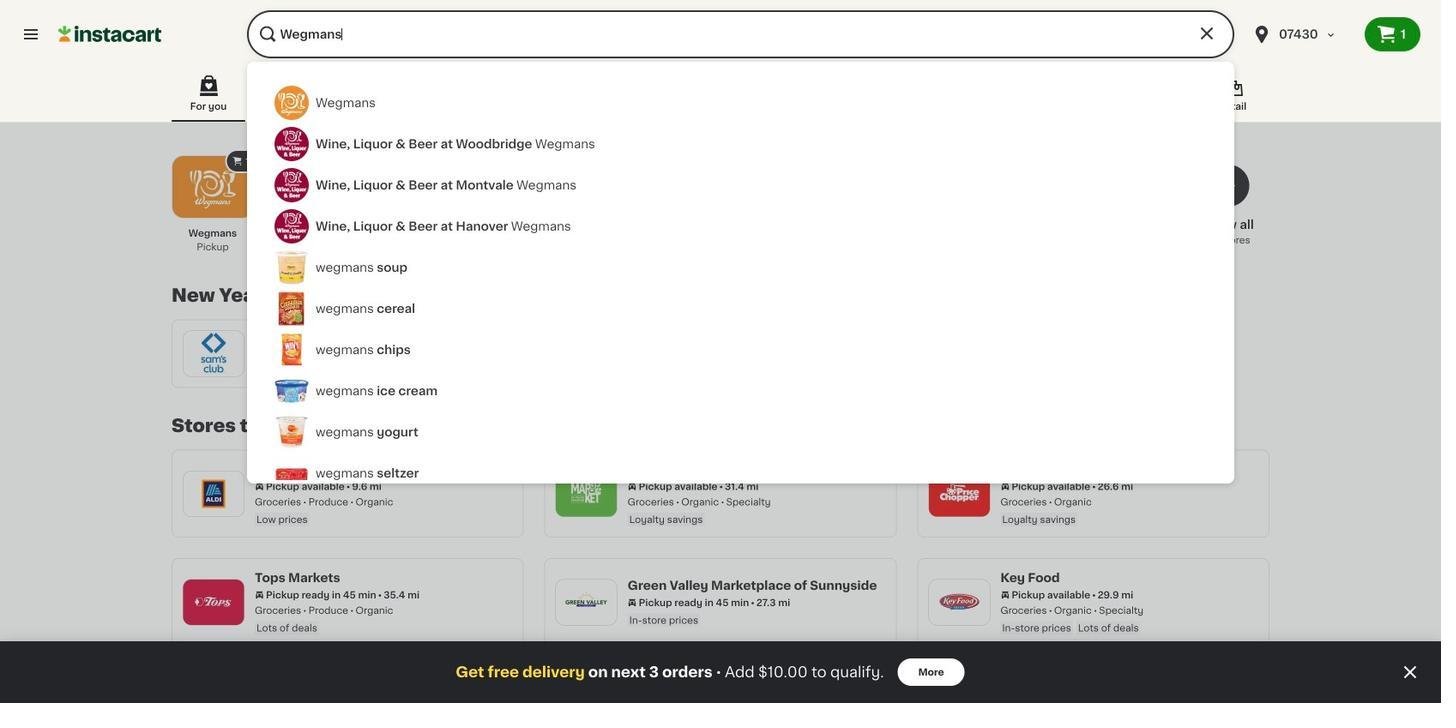 Task type: vqa. For each thing, say whether or not it's contained in the screenshot.
Shop categories tab list
yes



Task type: describe. For each thing, give the bounding box(es) containing it.
none search field inside search products, stores, and recipes element
[[247, 10, 1234, 58]]

search products, stores, and recipes element
[[0, 10, 1441, 703]]

treatment tracker modal dialog
[[0, 642, 1441, 703]]



Task type: locate. For each thing, give the bounding box(es) containing it.
None search field
[[247, 10, 1234, 58]]

search list box
[[261, 82, 1221, 501]]

instacart image
[[58, 24, 161, 45]]

Search field
[[247, 10, 1234, 58]]

tab panel
[[163, 149, 1278, 646]]

shop categories tab list
[[172, 72, 1270, 122]]



